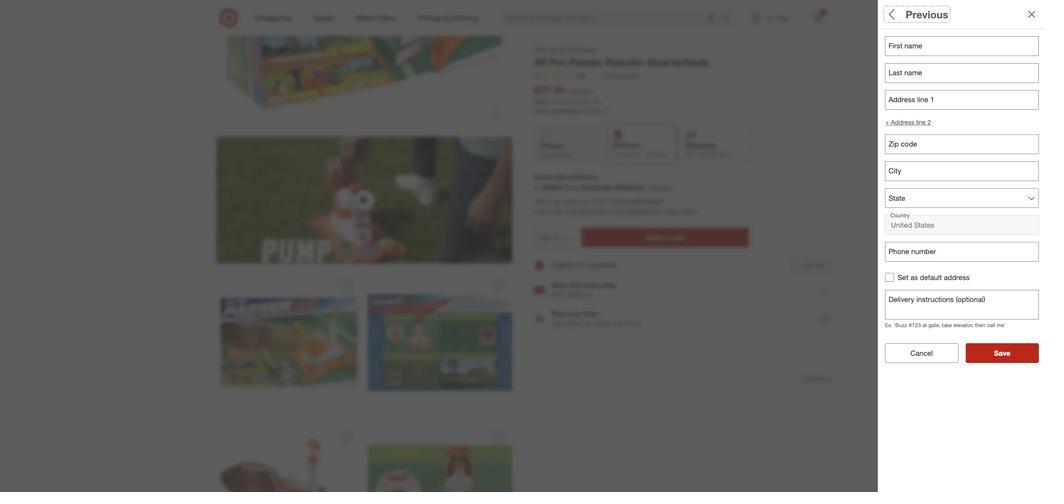 Task type: vqa. For each thing, say whether or not it's contained in the screenshot.
"Hi,"
no



Task type: locate. For each thing, give the bounding box(es) containing it.
1 vertical spatial delivery
[[613, 141, 640, 150]]

0 vertical spatial delivery
[[938, 8, 978, 20]]

0 vertical spatial same day delivery
[[885, 8, 978, 20]]

1 horizontal spatial delivery
[[613, 141, 640, 150]]

0 horizontal spatial it
[[548, 197, 552, 206]]

1 horizontal spatial save
[[994, 349, 1011, 358]]

2 horizontal spatial delivery
[[938, 8, 978, 20]]

0 vertical spatial with
[[552, 291, 564, 299]]

1 vertical spatial same day delivery
[[534, 173, 598, 182]]

1 horizontal spatial pro
[[567, 45, 577, 53]]

pickup not available
[[540, 141, 571, 159]]

None text field
[[885, 36, 1039, 56], [885, 90, 1039, 110], [885, 215, 1039, 235], [885, 36, 1039, 56], [885, 90, 1039, 110], [885, 215, 1039, 235]]

to inside button
[[662, 233, 669, 242]]

set
[[898, 273, 909, 282]]

1 horizontal spatial it
[[696, 151, 699, 158]]

all pro passer robotic quarterback, 5 of 23 image
[[216, 423, 361, 493]]

get up free
[[534, 197, 546, 206]]

pro down all
[[549, 56, 566, 68]]

same day delivery
[[885, 8, 978, 20], [534, 173, 598, 182]]

save
[[549, 98, 560, 105]]

it
[[696, 151, 699, 158], [548, 197, 552, 206]]

0 vertical spatial to
[[534, 183, 540, 192]]

cart
[[671, 233, 685, 242]]

11am down charlotte
[[590, 197, 608, 206]]

9 link
[[809, 8, 828, 28]]

add inside button
[[646, 233, 660, 242]]

$100
[[627, 320, 641, 328]]

1 vertical spatial save
[[994, 349, 1011, 358]]

to left 28204
[[534, 183, 540, 192]]

get inside 'get it as soon as 11am today with shipt free with membership or $9.99/delivery learn more'
[[534, 197, 546, 206]]

17 questions
[[601, 71, 639, 79]]

add left an
[[905, 199, 917, 207]]

learn
[[664, 208, 680, 216]]

1 horizontal spatial over
[[613, 320, 625, 328]]

1 vertical spatial it
[[548, 197, 552, 206]]

today inside 'get it as soon as 11am today with shipt free with membership or $9.99/delivery learn more'
[[610, 197, 628, 206]]

over left $100
[[613, 320, 625, 328]]

with
[[552, 291, 564, 299], [552, 320, 564, 328]]

deliver
[[905, 188, 933, 199]]

28204
[[542, 183, 562, 192]]

day
[[916, 8, 935, 20], [555, 173, 569, 182]]

all pro passer robotic quarterback, 2 of 23, play video image
[[216, 137, 512, 264]]

1 with from the top
[[552, 291, 564, 299]]

check
[[959, 199, 976, 207]]

take
[[942, 322, 952, 329]]

quarterback
[[647, 56, 709, 68]]

1 vertical spatial passer
[[569, 56, 603, 68]]

to left cart
[[662, 233, 669, 242]]

it up free
[[548, 197, 552, 206]]

thu,
[[708, 151, 718, 158]]

all right all
[[559, 45, 565, 53]]

sale
[[534, 98, 547, 105]]

charlotte
[[581, 183, 613, 192]]

as up membership
[[581, 197, 588, 206]]

today
[[656, 151, 670, 158], [610, 197, 628, 206]]

as right as
[[634, 151, 640, 158]]

0 vertical spatial address
[[927, 199, 950, 207]]

all
[[559, 45, 565, 53], [534, 56, 546, 68]]

delivery as soon as 11am today
[[613, 141, 670, 158]]

2 horizontal spatial to
[[951, 199, 957, 207]]

%
[[586, 98, 591, 105]]

17 questions link
[[597, 70, 639, 81]]

add left item
[[804, 262, 814, 269]]

it left by
[[696, 151, 699, 158]]

2 with from the top
[[552, 320, 564, 328]]

same
[[885, 8, 913, 20], [534, 173, 553, 182]]

all
[[551, 45, 557, 53]]

save down me'
[[994, 349, 1011, 358]]

0 vertical spatial get
[[686, 151, 695, 158]]

get left by
[[686, 151, 695, 158]]

0 horizontal spatial same
[[534, 173, 553, 182]]

save
[[552, 281, 568, 290], [994, 349, 1011, 358]]

1 vertical spatial 11am
[[590, 197, 608, 206]]

0 vertical spatial over
[[566, 310, 581, 319]]

delivery
[[938, 8, 978, 20], [613, 141, 640, 150], [571, 173, 598, 182]]

with up pay
[[552, 291, 564, 299]]

with down pay
[[552, 320, 564, 328]]

0 horizontal spatial to
[[534, 183, 540, 192]]

to left check at top right
[[951, 199, 957, 207]]

shipping get it by thu, dec 7
[[686, 141, 734, 158]]

11am
[[641, 151, 654, 158], [590, 197, 608, 206]]

add inside the 'deliver to: add an address to check availability'
[[905, 199, 917, 207]]

1 vertical spatial over
[[613, 320, 625, 328]]

with up the $9.99/delivery
[[630, 197, 644, 206]]

from
[[564, 183, 579, 192]]

save inside button
[[994, 349, 1011, 358]]

same inside dialog
[[885, 8, 913, 20]]

1 horizontal spatial get
[[686, 151, 695, 158]]

pro
[[567, 45, 577, 53], [549, 56, 566, 68]]

purchased
[[552, 107, 582, 115]]

#123
[[909, 322, 921, 329]]

)
[[599, 98, 601, 105]]

0 vertical spatial day
[[916, 8, 935, 20]]

all pro passer robotic quarterback, 6 of 23 image
[[368, 423, 512, 493]]

eligible for registries
[[552, 261, 617, 270]]

add right availability
[[1027, 194, 1039, 202]]

1 vertical spatial with
[[550, 207, 564, 216]]

add button
[[1027, 193, 1039, 203]]

0 vertical spatial with
[[630, 197, 644, 206]]

add inside "button"
[[1027, 194, 1039, 202]]

1 horizontal spatial today
[[656, 151, 670, 158]]

0 horizontal spatial today
[[610, 197, 628, 206]]

with
[[630, 197, 644, 206], [550, 207, 564, 216]]

pay over time with affirm on orders over $100
[[552, 310, 641, 328]]

every
[[583, 281, 602, 290]]

0 vertical spatial same
[[885, 8, 913, 20]]

0 horizontal spatial all
[[534, 56, 546, 68]]

soon down from
[[563, 197, 579, 206]]

save inside save 5% every day with redcard
[[552, 281, 568, 290]]

pay
[[552, 310, 564, 319]]

today inside delivery as soon as 11am today
[[656, 151, 670, 158]]

0 vertical spatial 11am
[[641, 151, 654, 158]]

11am right as
[[641, 151, 654, 158]]

save left 5%
[[552, 281, 568, 290]]

1 horizontal spatial to
[[662, 233, 669, 242]]

0 horizontal spatial pro
[[549, 56, 566, 68]]

all down shop
[[534, 56, 546, 68]]

1 vertical spatial all
[[534, 56, 546, 68]]

add inside button
[[804, 262, 814, 269]]

same day delivery dialog
[[878, 0, 1046, 493]]

passer
[[578, 45, 598, 53], [569, 56, 603, 68]]

0 horizontal spatial with
[[550, 207, 564, 216]]

0 vertical spatial all
[[559, 45, 565, 53]]

soon
[[621, 151, 632, 158], [563, 197, 579, 206]]

delivery inside dialog
[[938, 8, 978, 20]]

with inside pay over time with affirm on orders over $100
[[552, 320, 564, 328]]

1 vertical spatial with
[[552, 320, 564, 328]]

1 horizontal spatial all
[[559, 45, 565, 53]]

address
[[927, 199, 950, 207], [944, 273, 970, 282]]

1 vertical spatial same
[[534, 173, 553, 182]]

1 vertical spatial address
[[944, 273, 970, 282]]

as
[[634, 151, 640, 158], [554, 197, 561, 206], [581, 197, 588, 206], [911, 273, 918, 282]]

15.90
[[564, 98, 577, 105]]

get
[[686, 151, 695, 158], [534, 197, 546, 206]]

address down to:
[[927, 199, 950, 207]]

registries
[[588, 261, 617, 270]]

dec
[[720, 151, 729, 158]]

ex.
[[885, 322, 893, 329]]

1 vertical spatial day
[[555, 173, 569, 182]]

2 vertical spatial delivery
[[571, 173, 598, 182]]

0 vertical spatial soon
[[621, 151, 632, 158]]

sponsored
[[804, 376, 830, 383]]

1 vertical spatial to
[[951, 199, 957, 207]]

+ address line 2 link
[[885, 118, 932, 127]]

to
[[534, 183, 540, 192], [951, 199, 957, 207], [662, 233, 669, 242]]

all pro passer robotic quarterback, 1 of 23 image
[[216, 0, 512, 130]]

0 horizontal spatial soon
[[563, 197, 579, 206]]

1 vertical spatial soon
[[563, 197, 579, 206]]

1 horizontal spatial same
[[885, 8, 913, 20]]

today up change
[[656, 151, 670, 158]]

0 vertical spatial pro
[[567, 45, 577, 53]]

1 horizontal spatial 11am
[[641, 151, 654, 158]]

learn more button
[[663, 207, 696, 217]]

with right free
[[550, 207, 564, 216]]

0 vertical spatial today
[[656, 151, 670, 158]]

1 vertical spatial get
[[534, 197, 546, 206]]

then
[[975, 322, 986, 329]]

soon right as
[[621, 151, 632, 158]]

pro right all
[[567, 45, 577, 53]]

1 vertical spatial today
[[610, 197, 628, 206]]

2 vertical spatial to
[[662, 233, 669, 242]]

None telephone field
[[885, 135, 1039, 154], [885, 242, 1039, 262], [885, 135, 1039, 154], [885, 242, 1039, 262]]

save button
[[966, 344, 1039, 363]]

1 horizontal spatial day
[[916, 8, 935, 20]]

cancel button
[[885, 344, 959, 363]]

today up or
[[610, 197, 628, 206]]

change
[[649, 184, 671, 191]]

0 vertical spatial it
[[696, 151, 699, 158]]

0 horizontal spatial 11am
[[590, 197, 608, 206]]

'buzz
[[894, 322, 908, 329]]

soon inside 'get it as soon as 11am today with shipt free with membership or $9.99/delivery learn more'
[[563, 197, 579, 206]]

None text field
[[885, 63, 1039, 83], [885, 162, 1039, 181], [885, 290, 1039, 320], [885, 63, 1039, 83], [885, 162, 1039, 181], [885, 290, 1039, 320]]

soon inside delivery as soon as 11am today
[[621, 151, 632, 158]]

0 horizontal spatial day
[[555, 173, 569, 182]]

elevator,
[[954, 322, 974, 329]]

previous button
[[885, 7, 950, 22]]

0 horizontal spatial save
[[552, 281, 568, 290]]

save 5% every day with redcard
[[552, 281, 616, 299]]

1 horizontal spatial same day delivery
[[885, 8, 978, 20]]

as right set
[[911, 273, 918, 282]]

add left cart
[[646, 233, 660, 242]]

over up affirm
[[566, 310, 581, 319]]

get it as soon as 11am today with shipt free with membership or $9.99/delivery learn more
[[534, 197, 696, 216]]

1 horizontal spatial soon
[[621, 151, 632, 158]]

address right default
[[944, 273, 970, 282]]

with inside save 5% every day with redcard
[[552, 291, 564, 299]]

0 vertical spatial save
[[552, 281, 568, 290]]

item
[[816, 262, 826, 269]]

0 horizontal spatial get
[[534, 197, 546, 206]]



Task type: describe. For each thing, give the bounding box(es) containing it.
all pro passer robotic quarterback, 3 of 23 image
[[216, 271, 361, 416]]

same day delivery inside dialog
[[885, 8, 978, 20]]

gate,
[[929, 322, 941, 329]]

on
[[584, 320, 592, 328]]

address
[[891, 118, 915, 126]]

shop
[[534, 45, 549, 53]]

0 horizontal spatial delivery
[[571, 173, 598, 182]]

ex. 'buzz #123 at gate, take elevator, then call me'
[[885, 322, 1006, 329]]

address inside the 'deliver to: add an address to check availability'
[[927, 199, 950, 207]]

shop all all pro passer all pro passer robotic quarterback
[[534, 45, 709, 68]]

from charlotte midtown
[[564, 183, 645, 192]]

midtown
[[615, 183, 645, 192]]

an
[[918, 199, 925, 207]]

reg
[[566, 88, 574, 95]]

as inside previous dialog
[[911, 273, 918, 282]]

all pro passer robotic quarterback, 4 of 23 image
[[368, 271, 512, 416]]

me'
[[997, 322, 1006, 329]]

it inside 'get it as soon as 11am today with shipt free with membership or $9.99/delivery learn more'
[[548, 197, 552, 206]]

as
[[613, 151, 619, 158]]

add item
[[804, 262, 826, 269]]

deliver to: add an address to check availability
[[905, 188, 1006, 207]]

search button
[[718, 8, 739, 30]]

address inside previous dialog
[[944, 273, 970, 282]]

generic shipt shopper carrying bags image
[[908, 45, 1017, 169]]

not
[[540, 152, 549, 159]]

to inside the 'deliver to: add an address to check availability'
[[951, 199, 957, 207]]

delivery inside delivery as soon as 11am today
[[613, 141, 640, 150]]

call
[[987, 322, 996, 329]]

$37.09 reg $52.99 sale save $ 15.90 ( 30 % off )
[[534, 83, 601, 105]]

2
[[928, 118, 931, 126]]

7
[[731, 151, 734, 158]]

off
[[593, 98, 599, 105]]

Set as default address checkbox
[[885, 273, 894, 282]]

What can we help you find? suggestions appear below search field
[[500, 8, 724, 28]]

time
[[583, 310, 598, 319]]

more
[[681, 208, 696, 216]]

search
[[718, 14, 739, 23]]

availability
[[977, 199, 1006, 207]]

$
[[561, 98, 564, 105]]

809
[[576, 71, 587, 79]]

$37.09
[[534, 83, 565, 96]]

when purchased online
[[534, 107, 601, 115]]

save for save 5% every day with redcard
[[552, 281, 568, 290]]

809 link
[[534, 70, 596, 81]]

save for save
[[994, 349, 1011, 358]]

available
[[550, 152, 571, 159]]

add for add
[[1027, 194, 1039, 202]]

it inside shipping get it by thu, dec 7
[[696, 151, 699, 158]]

by
[[700, 151, 706, 158]]

to 28204
[[534, 183, 562, 192]]

1 horizontal spatial with
[[630, 197, 644, 206]]

add to cart button
[[582, 228, 749, 248]]

pickup
[[540, 141, 564, 150]]

for
[[577, 261, 586, 270]]

(
[[579, 98, 580, 105]]

orders
[[593, 320, 611, 328]]

as inside delivery as soon as 11am today
[[634, 151, 640, 158]]

at
[[923, 322, 927, 329]]

0 horizontal spatial over
[[566, 310, 581, 319]]

online
[[584, 107, 601, 115]]

30
[[580, 98, 586, 105]]

get inside shipping get it by thu, dec 7
[[686, 151, 695, 158]]

as down 28204
[[554, 197, 561, 206]]

line
[[916, 118, 926, 126]]

when
[[534, 107, 550, 115]]

previous
[[906, 8, 949, 20]]

11am inside delivery as soon as 11am today
[[641, 151, 654, 158]]

shipping
[[686, 141, 716, 150]]

17
[[601, 71, 608, 79]]

9
[[822, 9, 825, 15]]

robotic
[[606, 56, 644, 68]]

questions
[[610, 71, 639, 79]]

$52.99
[[576, 88, 592, 95]]

1 vertical spatial pro
[[549, 56, 566, 68]]

5%
[[570, 281, 581, 290]]

+
[[886, 118, 890, 126]]

add for add to cart
[[646, 233, 660, 242]]

0 horizontal spatial same day delivery
[[534, 173, 598, 182]]

add for add item
[[804, 262, 814, 269]]

day inside dialog
[[916, 8, 935, 20]]

0 vertical spatial passer
[[578, 45, 598, 53]]

cancel
[[911, 349, 933, 358]]

add item button
[[792, 258, 830, 273]]

default
[[920, 273, 942, 282]]

to:
[[936, 188, 946, 199]]

previous dialog
[[878, 0, 1046, 493]]

set as default address
[[898, 273, 970, 282]]

eligible
[[552, 261, 575, 270]]

+ address line 2
[[886, 118, 931, 126]]

day
[[604, 281, 616, 290]]

free
[[534, 207, 548, 216]]

11am inside 'get it as soon as 11am today with shipt free with membership or $9.99/delivery learn more'
[[590, 197, 608, 206]]

redcard
[[566, 291, 591, 299]]

or
[[608, 207, 614, 216]]



